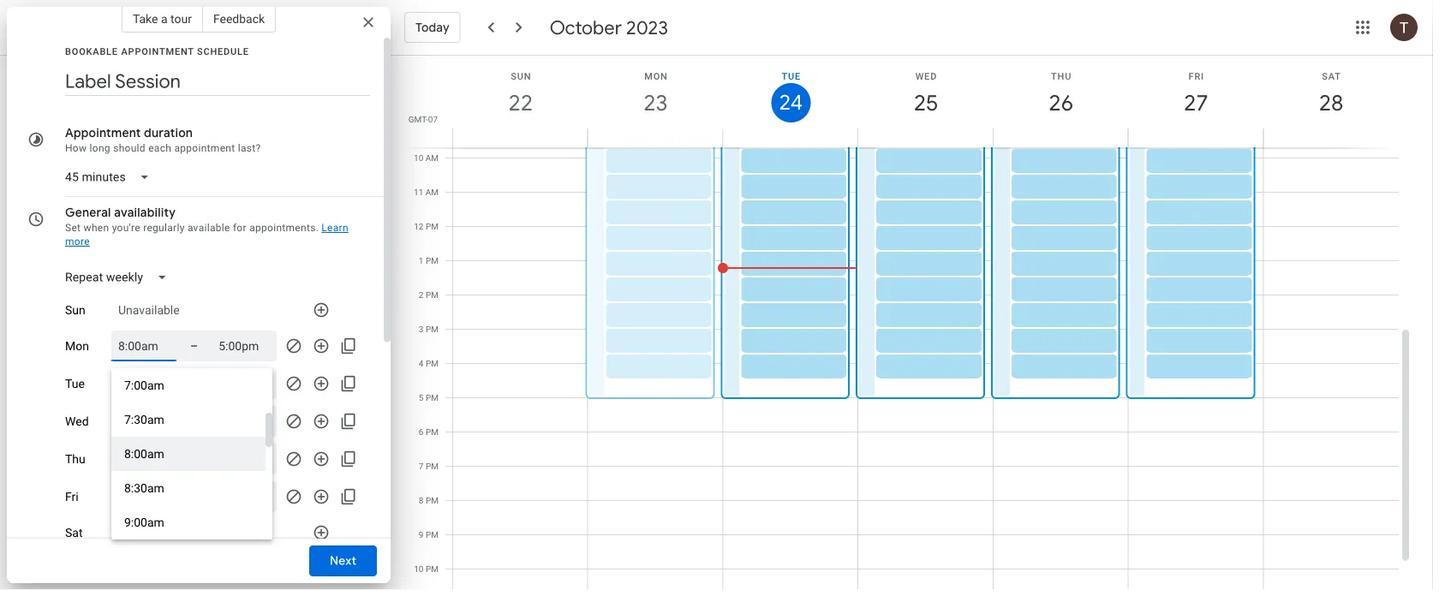 Task type: vqa. For each thing, say whether or not it's contained in the screenshot.
"3" inside the January 3 element
no



Task type: describe. For each thing, give the bounding box(es) containing it.
8
[[419, 496, 424, 506]]

learn more link
[[65, 222, 349, 248]]

should
[[113, 142, 146, 154]]

wednesday, october 25 element
[[907, 83, 946, 123]]

10 for 10 am
[[414, 153, 424, 163]]

8:30am option
[[111, 471, 266, 506]]

pm for 12 pm
[[426, 222, 439, 232]]

8:30am
[[124, 481, 164, 495]]

appointment
[[65, 125, 141, 141]]

october 2023
[[550, 15, 668, 39]]

mon for mon
[[65, 339, 89, 353]]

regularly
[[143, 222, 185, 234]]

sun for sun
[[65, 303, 85, 317]]

9:00am option
[[111, 506, 266, 540]]

11
[[414, 187, 424, 198]]

thu for thu
[[65, 452, 86, 466]]

general
[[65, 205, 111, 220]]

fri for fri 27
[[1189, 71, 1205, 81]]

bookable
[[65, 46, 118, 57]]

8:00am
[[124, 447, 164, 461]]

pm for 4 pm
[[426, 359, 439, 369]]

am for 10 am
[[426, 153, 439, 163]]

you're
[[112, 222, 140, 234]]

pm for 6 pm
[[426, 427, 439, 437]]

1
[[419, 256, 424, 266]]

appointment
[[174, 142, 235, 154]]

4 pm
[[419, 359, 439, 369]]

8 pm
[[419, 496, 439, 506]]

october
[[550, 15, 622, 39]]

mon for mon 23
[[645, 71, 668, 81]]

22 column header
[[452, 56, 588, 148]]

learn more
[[65, 222, 349, 248]]

11 am
[[414, 187, 439, 198]]

bookable appointment schedule
[[65, 46, 249, 57]]

2023
[[626, 15, 668, 39]]

3
[[419, 324, 424, 335]]

today
[[416, 20, 450, 35]]

2
[[419, 290, 424, 300]]

10 for 10 pm
[[414, 564, 424, 575]]

6 pm
[[419, 427, 439, 437]]

7
[[419, 461, 424, 472]]

monday, october 23 element
[[636, 83, 676, 123]]

learn
[[322, 222, 349, 234]]

5 pm
[[419, 393, 439, 403]]

gmt-
[[409, 114, 428, 124]]

grid containing 22
[[398, 56, 1413, 590]]

22
[[508, 89, 532, 117]]

24 column header
[[723, 56, 859, 148]]

28 column header
[[1263, 56, 1399, 148]]

gmt-07
[[409, 114, 438, 124]]

take
[[133, 12, 158, 26]]

26 column header
[[993, 56, 1129, 148]]

each
[[148, 142, 172, 154]]

for
[[233, 222, 247, 234]]

7:30am
[[124, 413, 164, 427]]

thu 26
[[1048, 71, 1073, 117]]

pm for 10 pm
[[426, 564, 439, 575]]

appointment
[[121, 46, 194, 57]]

wed for wed
[[65, 415, 89, 429]]

12
[[414, 222, 424, 232]]

pm for 8 pm
[[426, 496, 439, 506]]

tue for tue 24
[[782, 71, 801, 81]]

27 column header
[[1128, 56, 1264, 148]]

wed 25
[[913, 71, 938, 117]]

1 pm
[[419, 256, 439, 266]]

more
[[65, 236, 90, 248]]

7:00am
[[124, 378, 164, 392]]

unavailable for sun
[[118, 303, 180, 317]]

3 pm
[[419, 324, 439, 335]]

next
[[330, 554, 356, 569]]

9
[[419, 530, 424, 540]]

appointment duration how long should each appointment last?
[[65, 125, 261, 154]]



Task type: locate. For each thing, give the bounding box(es) containing it.
take a tour
[[133, 12, 192, 26]]

9 pm from the top
[[426, 496, 439, 506]]

0 horizontal spatial sun
[[65, 303, 85, 317]]

tue 24
[[778, 71, 802, 116]]

1 vertical spatial tue
[[65, 377, 85, 391]]

sun up sunday, october 22 element
[[511, 71, 532, 81]]

availability
[[114, 205, 176, 220]]

mon up monday, october 23 element
[[645, 71, 668, 81]]

1 vertical spatial mon
[[65, 339, 89, 353]]

5
[[419, 393, 424, 403]]

1 vertical spatial sat
[[65, 526, 83, 540]]

1 10 from the top
[[414, 153, 424, 163]]

pm right 1
[[426, 256, 439, 266]]

sat inside sat 28
[[1322, 71, 1342, 81]]

pm right 7
[[426, 461, 439, 472]]

tue for tue
[[65, 377, 85, 391]]

sunday, october 22 element
[[501, 83, 541, 123]]

pm for 5 pm
[[426, 393, 439, 403]]

0 vertical spatial sun
[[511, 71, 532, 81]]

thu left 8:00am
[[65, 452, 86, 466]]

mon left start time on mondays text box
[[65, 339, 89, 353]]

thu
[[1051, 71, 1072, 81], [65, 452, 86, 466]]

2 am from the top
[[426, 187, 439, 198]]

wed for wed 25
[[916, 71, 938, 81]]

1 pm from the top
[[426, 222, 439, 232]]

2 10 from the top
[[414, 564, 424, 575]]

0 vertical spatial 10
[[414, 153, 424, 163]]

27
[[1183, 89, 1208, 117]]

7:30am option
[[111, 403, 266, 437]]

unavailable down 8:30am
[[118, 526, 180, 540]]

10 down 9
[[414, 564, 424, 575]]

25 column header
[[858, 56, 994, 148]]

how
[[65, 142, 87, 154]]

pm right the 2 at the left of page
[[426, 290, 439, 300]]

tuesday, october 24, today element
[[771, 83, 811, 123]]

tue up 24
[[782, 71, 801, 81]]

sat left 9:00am
[[65, 526, 83, 540]]

1 horizontal spatial tue
[[782, 71, 801, 81]]

0 horizontal spatial mon
[[65, 339, 89, 353]]

unavailable for sat
[[118, 526, 180, 540]]

thursday, october 26 element
[[1042, 83, 1081, 123]]

pm
[[426, 222, 439, 232], [426, 256, 439, 266], [426, 290, 439, 300], [426, 324, 439, 335], [426, 359, 439, 369], [426, 393, 439, 403], [426, 427, 439, 437], [426, 461, 439, 472], [426, 496, 439, 506], [426, 530, 439, 540], [426, 564, 439, 575]]

0 vertical spatial sat
[[1322, 71, 1342, 81]]

appointments.
[[249, 222, 319, 234]]

saturday, october 28 element
[[1312, 83, 1351, 123]]

0 horizontal spatial thu
[[65, 452, 86, 466]]

sun
[[511, 71, 532, 81], [65, 303, 85, 317]]

pm for 2 pm
[[426, 290, 439, 300]]

1 vertical spatial thu
[[65, 452, 86, 466]]

7:00am option
[[111, 368, 266, 403]]

0 horizontal spatial wed
[[65, 415, 89, 429]]

1 vertical spatial wed
[[65, 415, 89, 429]]

10 pm
[[414, 564, 439, 575]]

pm right 4
[[426, 359, 439, 369]]

1 horizontal spatial thu
[[1051, 71, 1072, 81]]

long
[[90, 142, 110, 154]]

26
[[1048, 89, 1073, 117]]

pm right 3
[[426, 324, 439, 335]]

pm for 3 pm
[[426, 324, 439, 335]]

schedule
[[197, 46, 249, 57]]

0 vertical spatial unavailable
[[118, 303, 180, 317]]

23
[[643, 89, 667, 117]]

8:00am option
[[111, 437, 266, 471]]

None field
[[58, 162, 164, 193], [58, 262, 181, 293], [58, 162, 164, 193], [58, 262, 181, 293]]

0 vertical spatial mon
[[645, 71, 668, 81]]

pm for 1 pm
[[426, 256, 439, 266]]

6
[[419, 427, 424, 437]]

10 up 11
[[414, 153, 424, 163]]

4 pm from the top
[[426, 324, 439, 335]]

last?
[[238, 142, 261, 154]]

take a tour button
[[122, 5, 203, 33]]

1 vertical spatial 10
[[414, 564, 424, 575]]

12 pm
[[414, 222, 439, 232]]

available
[[188, 222, 230, 234]]

am for 11 am
[[426, 187, 439, 198]]

2 pm
[[419, 290, 439, 300]]

sat for sat 28
[[1322, 71, 1342, 81]]

today button
[[404, 7, 461, 48]]

23 column header
[[588, 56, 724, 148]]

pm for 9 pm
[[426, 530, 439, 540]]

0 horizontal spatial fri
[[65, 490, 79, 504]]

thu up thursday, october 26 element
[[1051, 71, 1072, 81]]

8 pm from the top
[[426, 461, 439, 472]]

tue
[[782, 71, 801, 81], [65, 377, 85, 391]]

11 pm from the top
[[426, 564, 439, 575]]

start time on mondays list box
[[111, 368, 272, 540]]

set
[[65, 222, 81, 234]]

1 horizontal spatial wed
[[916, 71, 938, 81]]

1 vertical spatial fri
[[65, 490, 79, 504]]

tue inside tue 24
[[782, 71, 801, 81]]

fri
[[1189, 71, 1205, 81], [65, 490, 79, 504]]

sun inside sun 22
[[511, 71, 532, 81]]

duration
[[144, 125, 193, 141]]

0 vertical spatial fri
[[1189, 71, 1205, 81]]

1 unavailable from the top
[[118, 303, 180, 317]]

sun 22
[[508, 71, 532, 117]]

25
[[913, 89, 937, 117]]

pm right 9
[[426, 530, 439, 540]]

5 pm from the top
[[426, 359, 439, 369]]

set when you're regularly available for appointments.
[[65, 222, 319, 234]]

28
[[1318, 89, 1343, 117]]

pm right 5
[[426, 393, 439, 403]]

thu inside thu 26
[[1051, 71, 1072, 81]]

pm down 9 pm
[[426, 564, 439, 575]]

7 pm from the top
[[426, 427, 439, 437]]

tue left 7:00am
[[65, 377, 85, 391]]

9 pm
[[419, 530, 439, 540]]

0 vertical spatial am
[[426, 153, 439, 163]]

am
[[426, 153, 439, 163], [426, 187, 439, 198]]

1 am from the top
[[426, 153, 439, 163]]

10 am
[[414, 153, 439, 163]]

2 pm from the top
[[426, 256, 439, 266]]

–
[[190, 339, 198, 353]]

10
[[414, 153, 424, 163], [414, 564, 424, 575]]

24
[[778, 89, 802, 116]]

fri for fri
[[65, 490, 79, 504]]

sat for sat
[[65, 526, 83, 540]]

when
[[84, 222, 109, 234]]

pm right 6
[[426, 427, 439, 437]]

thu for thu 26
[[1051, 71, 1072, 81]]

a
[[161, 12, 168, 26]]

0 vertical spatial tue
[[782, 71, 801, 81]]

fri inside fri 27
[[1189, 71, 1205, 81]]

Start time on Mondays text field
[[118, 336, 170, 356]]

am right 11
[[426, 187, 439, 198]]

tour
[[171, 12, 192, 26]]

1 horizontal spatial mon
[[645, 71, 668, 81]]

0 horizontal spatial sat
[[65, 526, 83, 540]]

feedback button
[[203, 5, 276, 33]]

2 unavailable from the top
[[118, 526, 180, 540]]

1 vertical spatial unavailable
[[118, 526, 180, 540]]

07
[[428, 114, 438, 124]]

next button
[[309, 541, 377, 582]]

3 pm from the top
[[426, 290, 439, 300]]

general availability
[[65, 205, 176, 220]]

mon
[[645, 71, 668, 81], [65, 339, 89, 353]]

End time on Mondays text field
[[219, 336, 270, 356]]

1 horizontal spatial sun
[[511, 71, 532, 81]]

sun for sun 22
[[511, 71, 532, 81]]

pm for 7 pm
[[426, 461, 439, 472]]

wed up wednesday, october 25 element
[[916, 71, 938, 81]]

unavailable up start time on mondays text box
[[118, 303, 180, 317]]

0 vertical spatial wed
[[916, 71, 938, 81]]

10 pm from the top
[[426, 530, 439, 540]]

pm right 8 at left
[[426, 496, 439, 506]]

grid
[[398, 56, 1413, 590]]

sat 28
[[1318, 71, 1343, 117]]

fri 27
[[1183, 71, 1208, 117]]

mon inside the mon 23
[[645, 71, 668, 81]]

1 vertical spatial am
[[426, 187, 439, 198]]

7 pm
[[419, 461, 439, 472]]

wed
[[916, 71, 938, 81], [65, 415, 89, 429]]

fri up friday, october 27 element
[[1189, 71, 1205, 81]]

wed inside the wed 25
[[916, 71, 938, 81]]

wed left 7:30am
[[65, 415, 89, 429]]

feedback
[[213, 12, 265, 26]]

pm right the 12
[[426, 222, 439, 232]]

0 horizontal spatial tue
[[65, 377, 85, 391]]

Add title text field
[[65, 69, 370, 94]]

unavailable
[[118, 303, 180, 317], [118, 526, 180, 540]]

sat up saturday, october 28 element
[[1322, 71, 1342, 81]]

am up 11 am
[[426, 153, 439, 163]]

friday, october 27 element
[[1177, 83, 1216, 123]]

mon 23
[[643, 71, 668, 117]]

1 vertical spatial sun
[[65, 303, 85, 317]]

sun down more
[[65, 303, 85, 317]]

6 pm from the top
[[426, 393, 439, 403]]

0 vertical spatial thu
[[1051, 71, 1072, 81]]

fri left 8:30am
[[65, 490, 79, 504]]

sat
[[1322, 71, 1342, 81], [65, 526, 83, 540]]

1 horizontal spatial sat
[[1322, 71, 1342, 81]]

4
[[419, 359, 424, 369]]

1 horizontal spatial fri
[[1189, 71, 1205, 81]]

9:00am
[[124, 515, 164, 530]]



